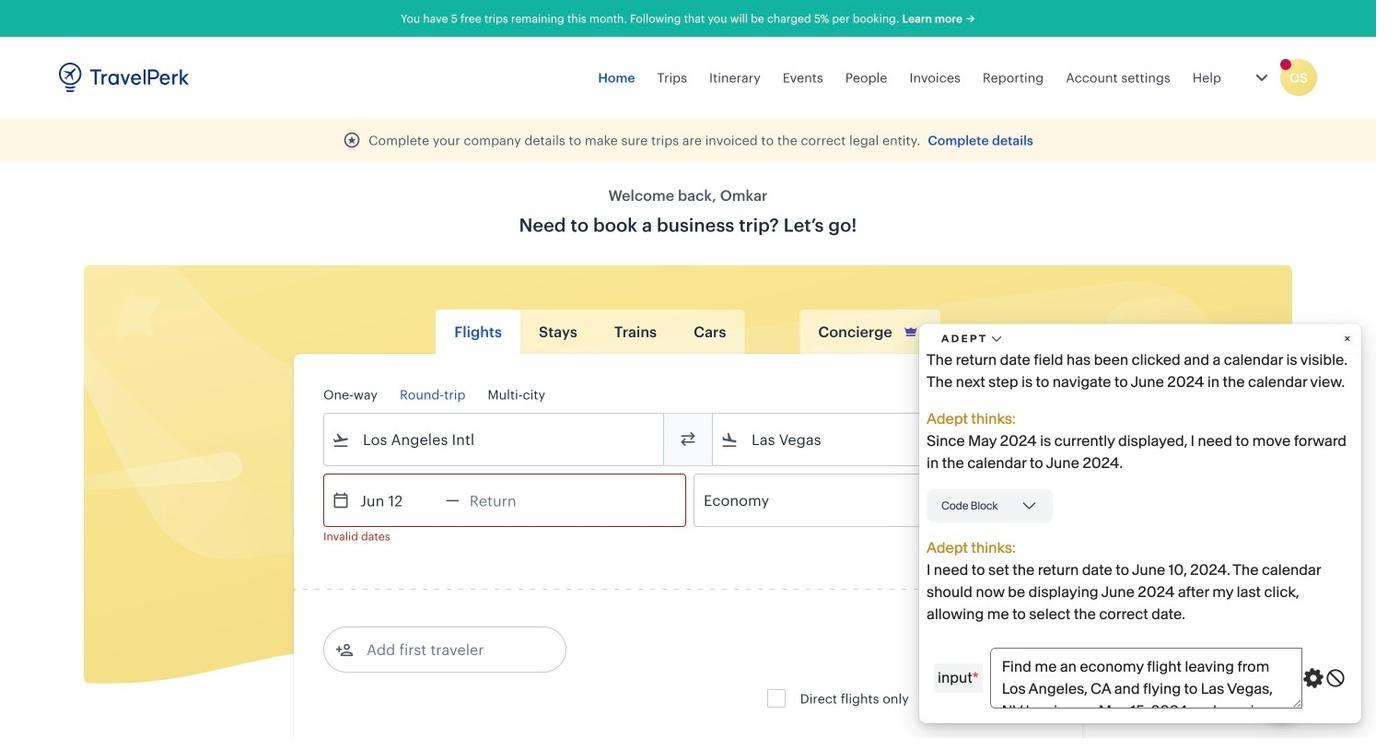 Task type: locate. For each thing, give the bounding box(es) containing it.
Depart text field
[[350, 475, 446, 526]]



Task type: describe. For each thing, give the bounding box(es) containing it.
To search field
[[739, 425, 1029, 454]]

Add first traveler search field
[[354, 635, 546, 664]]

From search field
[[350, 425, 640, 454]]

Return text field
[[460, 475, 556, 526]]



